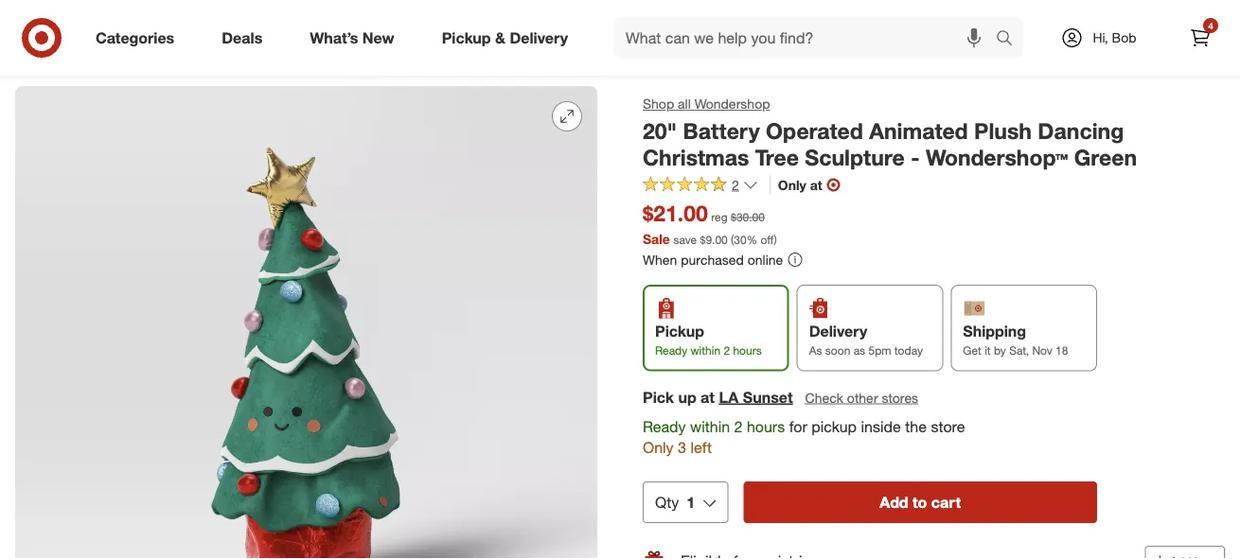 Task type: locate. For each thing, give the bounding box(es) containing it.
shop
[[112, 49, 143, 66], [643, 96, 674, 112]]

christmas up '2' link
[[643, 145, 749, 171]]

only
[[778, 177, 806, 193], [643, 439, 674, 457]]

within up the pick up at la sunset
[[691, 344, 720, 358]]

at
[[810, 177, 822, 193], [701, 388, 715, 406]]

shop left the all
[[643, 96, 674, 112]]

4 link
[[1180, 17, 1221, 59]]

indoor christmas decorations link
[[375, 49, 552, 66]]

wondershop™
[[926, 145, 1068, 171]]

0 vertical spatial pickup
[[442, 28, 491, 47]]

by
[[994, 344, 1006, 358]]

christmas inside shop all wondershop 20" battery operated animated plush dancing christmas tree sculpture - wondershop™ green
[[643, 145, 749, 171]]

0 vertical spatial shop
[[112, 49, 143, 66]]

$21.00 reg $30.00 sale save $ 9.00 ( 30 % off )
[[643, 200, 777, 247]]

1 horizontal spatial shop
[[643, 96, 674, 112]]

1 vertical spatial ready
[[643, 417, 686, 436]]

hours inside ready within 2 hours for pickup inside the store only 3 left
[[747, 417, 785, 436]]

0 vertical spatial christmas
[[417, 49, 477, 66]]

1 vertical spatial pickup
[[655, 322, 704, 340]]

delivery up decorations
[[510, 28, 568, 47]]

qty
[[655, 493, 679, 512]]

as
[[854, 344, 865, 358]]

delivery
[[510, 28, 568, 47], [809, 322, 867, 340]]

nov
[[1032, 344, 1052, 358]]

%
[[747, 232, 757, 246]]

it
[[985, 344, 991, 358]]

operated
[[766, 117, 863, 144]]

only at
[[778, 177, 822, 193]]

tree
[[755, 145, 799, 171]]

target
[[15, 49, 51, 66]]

1 vertical spatial only
[[643, 439, 674, 457]]

-
[[911, 145, 920, 171]]

only left 3
[[643, 439, 674, 457]]

indoor christmas decorations
[[375, 49, 552, 66]]

christmas
[[417, 49, 477, 66], [643, 145, 749, 171]]

search
[[987, 30, 1033, 49]]

1 horizontal spatial delivery
[[809, 322, 867, 340]]

pickup up up
[[655, 322, 704, 340]]

deals
[[222, 28, 262, 47]]

shop down 'categories'
[[112, 49, 143, 66]]

0 vertical spatial hours
[[733, 344, 762, 358]]

0 vertical spatial at
[[810, 177, 822, 193]]

0 horizontal spatial pickup
[[442, 28, 491, 47]]

pick up at la sunset
[[643, 388, 793, 406]]

pickup
[[442, 28, 491, 47], [655, 322, 704, 340]]

plush
[[974, 117, 1032, 144]]

within inside pickup ready within 2 hours
[[691, 344, 720, 358]]

new
[[362, 28, 394, 47]]

1 vertical spatial 2
[[724, 344, 730, 358]]

deals link
[[206, 17, 286, 59]]

2 vertical spatial 2
[[734, 417, 743, 436]]

What can we help you find? suggestions appear below search field
[[614, 17, 1001, 59]]

0 horizontal spatial only
[[643, 439, 674, 457]]

only down the tree
[[778, 177, 806, 193]]

/
[[55, 49, 60, 66]]

search button
[[987, 17, 1033, 62]]

what's new
[[310, 28, 394, 47]]

to
[[913, 493, 927, 512]]

delivery up soon
[[809, 322, 867, 340]]

1 horizontal spatial christmas
[[643, 145, 749, 171]]

ready
[[655, 344, 687, 358], [643, 417, 686, 436]]

only inside ready within 2 hours for pickup inside the store only 3 left
[[643, 439, 674, 457]]

save
[[674, 232, 697, 246]]

hours up the la sunset button
[[733, 344, 762, 358]]

delivery inside 'link'
[[510, 28, 568, 47]]

1 vertical spatial delivery
[[809, 322, 867, 340]]

pickup & delivery
[[442, 28, 568, 47]]

pickup inside pickup ready within 2 hours
[[655, 322, 704, 340]]

2 down la
[[734, 417, 743, 436]]

soon
[[825, 344, 850, 358]]

2 inside pickup ready within 2 hours
[[724, 344, 730, 358]]

categories
[[96, 28, 174, 47]]

2 up $30.00
[[732, 177, 739, 193]]

when
[[643, 251, 677, 268]]

wondershop
[[695, 96, 770, 112]]

pickup for ready
[[655, 322, 704, 340]]

2 within from the top
[[690, 417, 730, 436]]

ready up pick
[[655, 344, 687, 358]]

christmas right indoor
[[417, 49, 477, 66]]

animated
[[869, 117, 968, 144]]

today
[[894, 344, 923, 358]]

0 horizontal spatial delivery
[[510, 28, 568, 47]]

2
[[732, 177, 739, 193], [724, 344, 730, 358], [734, 417, 743, 436]]

1 vertical spatial within
[[690, 417, 730, 436]]

1 vertical spatial christmas
[[643, 145, 749, 171]]

pickup up indoor christmas decorations on the top left of the page
[[442, 28, 491, 47]]

for
[[789, 417, 807, 436]]

sunset
[[743, 388, 793, 406]]

ready inside ready within 2 hours for pickup inside the store only 3 left
[[643, 417, 686, 436]]

pickup
[[811, 417, 857, 436]]

qty 1
[[655, 493, 695, 512]]

2 up la
[[724, 344, 730, 358]]

4
[[1208, 19, 1213, 31]]

hours down sunset
[[747, 417, 785, 436]]

within
[[691, 344, 720, 358], [690, 417, 730, 436]]

delivery as soon as 5pm today
[[809, 322, 923, 358]]

decorations
[[481, 49, 552, 66]]

target / holiday shop
[[15, 49, 143, 66]]

1 horizontal spatial only
[[778, 177, 806, 193]]

ready up 3
[[643, 417, 686, 436]]

0 horizontal spatial christmas
[[417, 49, 477, 66]]

hours
[[733, 344, 762, 358], [747, 417, 785, 436]]

hi,
[[1093, 29, 1108, 46]]

check other stores button
[[804, 387, 919, 408]]

within up the left
[[690, 417, 730, 436]]

1 vertical spatial at
[[701, 388, 715, 406]]

green
[[1074, 145, 1137, 171]]

1 vertical spatial hours
[[747, 417, 785, 436]]

pickup inside 'link'
[[442, 28, 491, 47]]

0 vertical spatial delivery
[[510, 28, 568, 47]]

what's new link
[[294, 17, 418, 59]]

add to cart
[[880, 493, 961, 512]]

purchased
[[681, 251, 744, 268]]

0 vertical spatial ready
[[655, 344, 687, 358]]

at down sculpture
[[810, 177, 822, 193]]

at right up
[[701, 388, 715, 406]]

1 within from the top
[[691, 344, 720, 358]]

0 vertical spatial within
[[691, 344, 720, 358]]

what's
[[310, 28, 358, 47]]

1 horizontal spatial pickup
[[655, 322, 704, 340]]

1 vertical spatial shop
[[643, 96, 674, 112]]



Task type: vqa. For each thing, say whether or not it's contained in the screenshot.
US
no



Task type: describe. For each thing, give the bounding box(es) containing it.
sculpture
[[805, 145, 905, 171]]

shop all wondershop 20" battery operated animated plush dancing christmas tree sculpture - wondershop™ green
[[643, 96, 1137, 171]]

check
[[805, 389, 843, 406]]

2 link
[[643, 176, 758, 197]]

cart
[[931, 493, 961, 512]]

3
[[678, 439, 686, 457]]

pick
[[643, 388, 674, 406]]

store
[[931, 417, 965, 436]]

dancing
[[1038, 117, 1124, 144]]

)
[[774, 232, 777, 246]]

sale
[[643, 230, 670, 247]]

0 horizontal spatial shop
[[112, 49, 143, 66]]

0 horizontal spatial at
[[701, 388, 715, 406]]

la sunset button
[[719, 387, 793, 408]]

left
[[690, 439, 712, 457]]

20&#34; battery operated animated plush dancing christmas tree sculpture - wondershop&#8482; green, 1 of 5 image
[[15, 86, 597, 559]]

advertisement region
[[0, 0, 1240, 29]]

bob
[[1112, 29, 1136, 46]]

battery
[[683, 117, 760, 144]]

online
[[748, 251, 783, 268]]

add to cart button
[[743, 482, 1097, 524]]

off
[[761, 232, 774, 246]]

as
[[809, 344, 822, 358]]

get
[[963, 344, 981, 358]]

$21.00
[[643, 200, 708, 227]]

9.00
[[706, 232, 728, 246]]

ready inside pickup ready within 2 hours
[[655, 344, 687, 358]]

reg
[[711, 210, 728, 224]]

$
[[700, 232, 706, 246]]

sat,
[[1009, 344, 1029, 358]]

add
[[880, 493, 908, 512]]

(
[[731, 232, 734, 246]]

pickup for &
[[442, 28, 491, 47]]

1
[[687, 493, 695, 512]]

pickup ready within 2 hours
[[655, 322, 762, 358]]

shop inside shop all wondershop 20" battery operated animated plush dancing christmas tree sculpture - wondershop™ green
[[643, 96, 674, 112]]

within inside ready within 2 hours for pickup inside the store only 3 left
[[690, 417, 730, 436]]

20"
[[643, 117, 677, 144]]

pickup & delivery link
[[426, 17, 592, 59]]

shipping get it by sat, nov 18
[[963, 322, 1068, 358]]

ready within 2 hours for pickup inside the store only 3 left
[[643, 417, 965, 457]]

shipping
[[963, 322, 1026, 340]]

holiday shop link
[[63, 49, 143, 66]]

18
[[1056, 344, 1068, 358]]

hi, bob
[[1093, 29, 1136, 46]]

1 horizontal spatial at
[[810, 177, 822, 193]]

delivery inside delivery as soon as 5pm today
[[809, 322, 867, 340]]

categories link
[[80, 17, 198, 59]]

0 vertical spatial 2
[[732, 177, 739, 193]]

2 inside ready within 2 hours for pickup inside the store only 3 left
[[734, 417, 743, 436]]

hours inside pickup ready within 2 hours
[[733, 344, 762, 358]]

stores
[[882, 389, 918, 406]]

when purchased online
[[643, 251, 783, 268]]

indoor
[[375, 49, 413, 66]]

&
[[495, 28, 505, 47]]

$30.00
[[731, 210, 765, 224]]

holiday
[[63, 49, 108, 66]]

5pm
[[868, 344, 891, 358]]

other
[[847, 389, 878, 406]]

up
[[678, 388, 696, 406]]

la
[[719, 388, 739, 406]]

0 vertical spatial only
[[778, 177, 806, 193]]

target link
[[15, 49, 51, 66]]

check other stores
[[805, 389, 918, 406]]

inside
[[861, 417, 901, 436]]

the
[[905, 417, 927, 436]]

all
[[678, 96, 691, 112]]

30
[[734, 232, 747, 246]]



